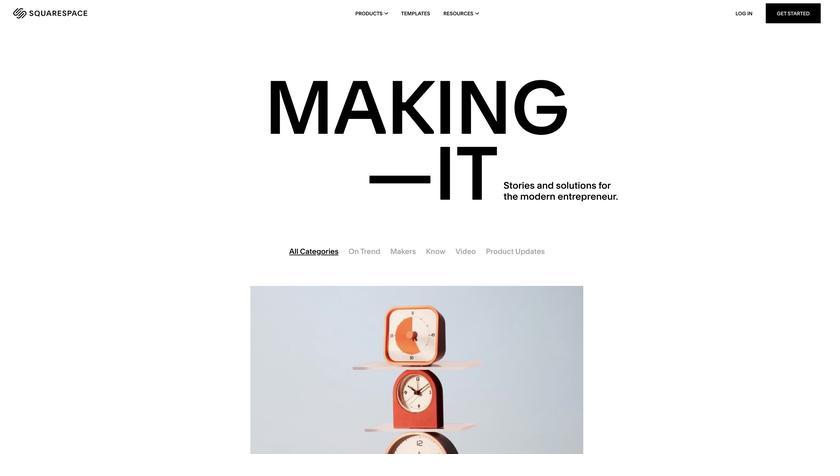 Task type: describe. For each thing, give the bounding box(es) containing it.
squarespace logo image
[[13, 8, 87, 19]]

on trend
[[349, 247, 381, 256]]

products
[[356, 10, 383, 16]]

product updates link
[[481, 244, 550, 260]]

all categories
[[289, 247, 339, 256]]

get
[[778, 10, 787, 16]]

log             in link
[[736, 10, 753, 16]]

the
[[504, 191, 519, 202]]

on
[[349, 247, 359, 256]]

makers
[[391, 247, 416, 256]]

started
[[788, 10, 811, 16]]

product updates
[[486, 247, 545, 256]]

get started link
[[767, 3, 822, 23]]

product
[[486, 247, 514, 256]]

resources
[[444, 10, 474, 16]]

log
[[736, 10, 747, 16]]

stories
[[504, 180, 535, 191]]

in
[[748, 10, 753, 16]]

all
[[289, 247, 299, 256]]



Task type: vqa. For each thing, say whether or not it's contained in the screenshot.
Resources button
yes



Task type: locate. For each thing, give the bounding box(es) containing it.
making
[[265, 63, 570, 153]]

makers link
[[386, 244, 421, 260]]

solutions
[[556, 180, 597, 191]]

modern
[[521, 191, 556, 202]]

categories
[[300, 247, 339, 256]]

updates
[[516, 247, 545, 256]]

resources button
[[444, 0, 479, 27]]

know link
[[421, 244, 451, 260]]

know
[[426, 247, 446, 256]]

templates link
[[402, 0, 431, 27]]

—it
[[365, 129, 499, 219]]

entrepreneur.
[[558, 191, 619, 202]]

templates
[[402, 10, 431, 16]]

trend
[[361, 247, 381, 256]]

all categories link
[[284, 244, 344, 260]]

and
[[537, 180, 554, 191]]

video
[[456, 247, 476, 256]]

on trend link
[[344, 244, 386, 260]]

squarespace logo link
[[13, 8, 175, 19]]

stories and solutions for the modern entrepreneur.
[[504, 180, 619, 202]]

log             in
[[736, 10, 753, 16]]

for
[[599, 180, 611, 191]]

products button
[[356, 0, 388, 27]]

get started
[[778, 10, 811, 16]]

video link
[[451, 244, 481, 260]]



